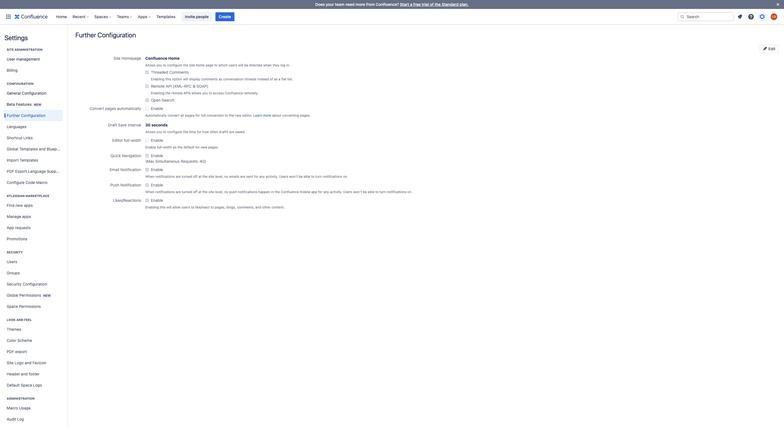 Task type: locate. For each thing, give the bounding box(es) containing it.
templates down links at the top of page
[[19, 147, 38, 152]]

pages
[[105, 106, 116, 111], [185, 114, 195, 118], [208, 145, 218, 150]]

and left blueprints
[[39, 147, 46, 152]]

mobile
[[300, 190, 311, 194]]

editor.
[[243, 114, 253, 118]]

as up (max simultaneous requests: 40)
[[173, 145, 177, 150]]

on
[[343, 175, 347, 179]]

1 vertical spatial apps
[[22, 215, 31, 219]]

list.
[[288, 77, 293, 81]]

confluence image
[[15, 13, 48, 20], [15, 13, 48, 20]]

further down the beta
[[7, 113, 20, 118]]

2 allows from the top
[[145, 130, 156, 134]]

configure down convert on the left of the page
[[167, 130, 182, 134]]

notification down navigation
[[120, 168, 141, 172]]

macro inside macro usage link
[[7, 406, 18, 411]]

users right which
[[229, 63, 237, 67]]

configuration up general
[[7, 82, 33, 86]]

site inside group
[[7, 48, 14, 51]]

1 vertical spatial full-
[[157, 145, 163, 150]]

templates for global templates and blueprints
[[19, 147, 38, 152]]

1 horizontal spatial turn
[[380, 190, 386, 194]]

to inside 30 seconds allows you to configure the time for how often drafts are saved.
[[163, 130, 166, 134]]

the left time
[[183, 130, 188, 134]]

close image
[[775, 1, 782, 8]]

off for email notification
[[193, 175, 198, 179]]

1 horizontal spatial be
[[299, 175, 303, 179]]

site up 'enabling this will allow users to like/react to pages, blogs, comments, and other content.' at the top of the page
[[209, 190, 214, 194]]

2 horizontal spatial will
[[238, 63, 244, 67]]

look and feel group
[[4, 313, 63, 393]]

0 vertical spatial notification
[[120, 168, 141, 172]]

macro up 'audit'
[[7, 406, 18, 411]]

you inside 30 seconds allows you to configure the time for how often drafts are saved.
[[157, 130, 162, 134]]

2 pdf from the top
[[7, 350, 14, 355]]

2 horizontal spatial new
[[235, 114, 242, 118]]

create link
[[216, 12, 235, 21]]

open
[[151, 98, 161, 103]]

0 vertical spatial a
[[410, 2, 413, 7]]

level,
[[215, 175, 224, 179], [215, 190, 224, 194]]

allows for confluence
[[145, 63, 156, 67]]

space up look
[[7, 305, 18, 309]]

full
[[201, 114, 206, 118]]

1 vertical spatial at
[[199, 190, 202, 194]]

0 horizontal spatial users
[[182, 206, 190, 210]]

0 vertical spatial no
[[224, 175, 228, 179]]

quick navigation
[[111, 154, 141, 158]]

1 notification from the top
[[120, 168, 141, 172]]

will
[[238, 63, 244, 67], [183, 77, 188, 81], [167, 206, 172, 210]]

languages
[[7, 124, 27, 129]]

pdf for pdf export
[[7, 350, 14, 355]]

configure inside confluence home allows you to configure the site home page to which users will be directed when they log in.
[[167, 63, 182, 67]]

further configuration down beta features new
[[7, 113, 46, 118]]

enable for convert pages automatically
[[151, 106, 163, 111]]

2 vertical spatial new
[[15, 203, 23, 208]]

push notification
[[110, 183, 141, 188]]

1 horizontal spatial users
[[229, 63, 237, 67]]

1 horizontal spatial more
[[356, 2, 365, 7]]

0 horizontal spatial will
[[167, 206, 172, 210]]

of right trial
[[430, 2, 434, 7]]

for left full
[[196, 114, 200, 118]]

0 vertical spatial pages
[[105, 106, 116, 111]]

site left emails
[[209, 175, 214, 179]]

requests:
[[181, 159, 199, 164]]

1 vertical spatial macro
[[7, 406, 18, 411]]

off
[[193, 175, 198, 179], [193, 190, 198, 194]]

automatically
[[145, 114, 167, 118]]

1 vertical spatial level,
[[215, 190, 224, 194]]

pages down 'often'
[[208, 145, 218, 150]]

global up import
[[7, 147, 18, 152]]

users right allow
[[182, 206, 190, 210]]

1 when from the top
[[145, 175, 155, 179]]

0 horizontal spatial home
[[56, 14, 67, 19]]

home
[[56, 14, 67, 19], [168, 56, 180, 61]]

2 at from the top
[[199, 190, 202, 194]]

as right comments
[[219, 77, 222, 81]]

more left from
[[356, 2, 365, 7]]

seconds
[[152, 123, 168, 128]]

and inside the configuration group
[[39, 147, 46, 152]]

configure inside 30 seconds allows you to configure the time for how often drafts are saved.
[[167, 130, 182, 134]]

user management link
[[4, 54, 63, 65]]

and left the "other"
[[256, 206, 262, 210]]

the left editor. on the top left
[[229, 114, 234, 118]]

0 horizontal spatial more
[[263, 114, 271, 118]]

at for push notification
[[199, 190, 202, 194]]

1 horizontal spatial space
[[21, 383, 32, 388]]

0 horizontal spatial turn
[[316, 175, 322, 179]]

able
[[304, 175, 311, 179], [368, 190, 375, 194]]

configuration up beta features new
[[22, 91, 46, 96]]

you inside remote api (xml-rpc & soap) enabling the remote apis allows you to access confluence remotely.
[[202, 91, 208, 95]]

users up groups
[[7, 260, 17, 265]]

configuration down groups link
[[23, 282, 47, 287]]

0 horizontal spatial further
[[7, 113, 20, 118]]

1 horizontal spatial will
[[183, 77, 188, 81]]

1 vertical spatial width
[[163, 145, 172, 150]]

full- up simultaneous
[[157, 145, 163, 150]]

2 vertical spatial site
[[7, 361, 14, 366]]

allows down 30 at top
[[145, 130, 156, 134]]

further
[[76, 31, 96, 39], [7, 113, 20, 118]]

0 vertical spatial home
[[56, 14, 67, 19]]

are right 'drafts'
[[229, 130, 234, 134]]

1 vertical spatial turn
[[380, 190, 386, 194]]

pdf left 'export'
[[7, 350, 14, 355]]

0 horizontal spatial able
[[304, 175, 311, 179]]

find
[[7, 203, 14, 208]]

will left allow
[[167, 206, 172, 210]]

0 vertical spatial new
[[34, 103, 41, 106]]

allows inside 30 seconds allows you to configure the time for how often drafts are saved.
[[145, 130, 156, 134]]

language
[[28, 169, 46, 174]]

2 horizontal spatial pages
[[208, 145, 218, 150]]

this up api at the top of page
[[166, 77, 171, 81]]

2 turned from the top
[[182, 190, 192, 194]]

help icon image
[[748, 13, 755, 20]]

2 horizontal spatial as
[[274, 77, 278, 81]]

templates right apps popup button
[[156, 14, 176, 19]]

feel
[[24, 319, 32, 322]]

1 vertical spatial allows
[[145, 130, 156, 134]]

1 level, from the top
[[215, 175, 224, 179]]

allows for 30
[[145, 130, 156, 134]]

level, left push
[[215, 190, 224, 194]]

manage
[[7, 215, 21, 219]]

as
[[219, 77, 222, 81], [274, 77, 278, 81], [173, 145, 177, 150]]

2 when from the top
[[145, 190, 155, 194]]

0 vertical spatial global
[[7, 147, 18, 152]]

management
[[16, 57, 40, 62]]

level, for push notification
[[215, 190, 224, 194]]

2 security from the top
[[7, 282, 22, 287]]

find new apps link
[[4, 200, 63, 211]]

level, for email notification
[[215, 175, 224, 179]]

pdf inside pdf export language support "link"
[[7, 169, 14, 174]]

enabling up remote
[[151, 77, 165, 81]]

space down the header and footer
[[21, 383, 32, 388]]

access
[[213, 91, 224, 95]]

administration
[[7, 397, 35, 401]]

0 vertical spatial turn
[[316, 175, 322, 179]]

2 vertical spatial you
[[157, 130, 162, 134]]

administration group
[[4, 392, 63, 430]]

will inside confluence home allows you to configure the site home page to which users will be directed when they log in.
[[238, 63, 244, 67]]

a left flat
[[279, 77, 281, 81]]

configuration up 'languages' link
[[21, 113, 46, 118]]

configuration inside 'link'
[[21, 113, 46, 118]]

full-
[[124, 138, 131, 143], [157, 145, 163, 150]]

configuration down teams
[[98, 31, 136, 39]]

0 horizontal spatial full-
[[124, 138, 131, 143]]

new down general configuration link
[[34, 103, 41, 106]]

1 horizontal spatial macro
[[36, 180, 47, 185]]

this inside threaded comments enabling this option will display comments as conversation threads instead of as a flat list.
[[166, 77, 171, 81]]

you down the soap)
[[202, 91, 208, 95]]

1 vertical spatial pages
[[185, 114, 195, 118]]

configuration inside security group
[[23, 282, 47, 287]]

2 vertical spatial enabling
[[145, 206, 159, 210]]

0 vertical spatial space
[[7, 305, 18, 309]]

search
[[162, 98, 174, 103]]

security
[[7, 251, 23, 254], [7, 282, 22, 287]]

notification up likes/reactions
[[120, 183, 141, 188]]

0 vertical spatial won't
[[289, 175, 298, 179]]

for
[[196, 114, 200, 118], [197, 130, 202, 134], [196, 145, 200, 150], [254, 175, 259, 179], [318, 190, 323, 194]]

no for email notification
[[224, 175, 228, 179]]

0 horizontal spatial of
[[270, 77, 273, 81]]

1 no from the top
[[224, 175, 228, 179]]

0 horizontal spatial width
[[131, 138, 141, 143]]

further configuration down spaces popup button
[[76, 31, 136, 39]]

no for push notification
[[224, 190, 228, 194]]

permissions for space
[[19, 305, 41, 309]]

pdf left export
[[7, 169, 14, 174]]

1 security from the top
[[7, 251, 23, 254]]

pages right convert
[[105, 106, 116, 111]]

further configuration inside further configuration 'link'
[[7, 113, 46, 118]]

0 horizontal spatial space
[[7, 305, 18, 309]]

home up collapse sidebar image
[[56, 14, 67, 19]]

1 allows from the top
[[145, 63, 156, 67]]

new inside "link"
[[15, 203, 23, 208]]

1 horizontal spatial full-
[[157, 145, 163, 150]]

the up the like/react
[[203, 190, 208, 194]]

site up user
[[7, 48, 14, 51]]

you inside confluence home allows you to configure the site home page to which users will be directed when they log in.
[[157, 63, 162, 67]]

1 horizontal spatial of
[[430, 2, 434, 7]]

0 horizontal spatial logo
[[15, 361, 24, 366]]

emails
[[229, 175, 239, 179]]

color scheme link
[[4, 336, 63, 347]]

(xml-
[[173, 84, 184, 89]]

logo down the footer
[[33, 383, 42, 388]]

be
[[244, 63, 248, 67], [299, 175, 303, 179], [363, 190, 367, 194]]

saved.
[[235, 130, 246, 134]]

site inside look and feel "group"
[[7, 361, 14, 366]]

enabling down remote
[[151, 91, 165, 95]]

security down groups
[[7, 282, 22, 287]]

width for editor
[[131, 138, 141, 143]]

pdf export language support link
[[4, 166, 63, 177]]

full- right the 'editor'
[[124, 138, 131, 143]]

new left editor. on the top left
[[235, 114, 242, 118]]

2 off from the top
[[193, 190, 198, 194]]

apps inside "link"
[[24, 203, 33, 208]]

allows inside confluence home allows you to configure the site home page to which users will be directed when they log in.
[[145, 63, 156, 67]]

all
[[181, 114, 184, 118]]

None checkbox
[[145, 98, 149, 103], [145, 167, 149, 173], [145, 183, 149, 188], [145, 198, 149, 204], [145, 98, 149, 103], [145, 167, 149, 173], [145, 183, 149, 188], [145, 198, 149, 204]]

configure for home
[[167, 63, 182, 67]]

be inside confluence home allows you to configure the site home page to which users will be directed when they log in.
[[244, 63, 248, 67]]

templates up pdf export language support "link"
[[20, 158, 38, 163]]

2 global from the top
[[7, 293, 18, 298]]

macro inside configure code macro link
[[36, 180, 47, 185]]

any right sent
[[260, 175, 265, 179]]

teams button
[[115, 12, 135, 21]]

further right collapse sidebar image
[[76, 31, 96, 39]]

site for site logo and favicon
[[7, 361, 14, 366]]

support
[[47, 169, 61, 174]]

notifications
[[155, 175, 175, 179], [323, 175, 343, 179], [155, 190, 175, 194], [238, 190, 258, 194], [387, 190, 407, 194]]

new inside global permissions new
[[43, 294, 51, 298]]

0 vertical spatial site
[[189, 63, 195, 67]]

enable for editor full-width
[[151, 138, 163, 143]]

templates
[[156, 14, 176, 19], [19, 147, 38, 152], [20, 158, 38, 163]]

groups link
[[4, 268, 63, 279]]

a inside threaded comments enabling this option will display comments as conversation threads instead of as a flat list.
[[279, 77, 281, 81]]

global inside security group
[[7, 293, 18, 298]]

global templates and blueprints link
[[4, 144, 65, 155]]

0 horizontal spatial new
[[34, 103, 41, 106]]

teams
[[117, 14, 129, 19]]

atlassian marketplace
[[7, 194, 49, 198]]

1 vertical spatial no
[[224, 190, 228, 194]]

site left home
[[189, 63, 195, 67]]

width down interval
[[131, 138, 141, 143]]

the up 'comments'
[[183, 63, 188, 67]]

learn
[[254, 114, 262, 118]]

width for enable
[[163, 145, 172, 150]]

as left flat
[[274, 77, 278, 81]]

export
[[15, 350, 27, 355]]

2 configure from the top
[[167, 130, 182, 134]]

users inside security group
[[7, 260, 17, 265]]

0 horizontal spatial be
[[244, 63, 248, 67]]

this left allow
[[160, 206, 166, 210]]

global inside the configuration group
[[7, 147, 18, 152]]

1 vertical spatial users
[[182, 206, 190, 210]]

1 vertical spatial new
[[43, 294, 51, 298]]

0 vertical spatial be
[[244, 63, 248, 67]]

2 level, from the top
[[215, 190, 224, 194]]

notification icon image
[[737, 13, 744, 20]]

standard
[[442, 2, 459, 7]]

0 horizontal spatial further configuration
[[7, 113, 46, 118]]

at up the like/react
[[199, 190, 202, 194]]

enabling inside remote api (xml-rpc & soap) enabling the remote apis allows you to access confluence remotely.
[[151, 91, 165, 95]]

1 vertical spatial of
[[270, 77, 273, 81]]

the inside confluence home allows you to configure the site home page to which users will be directed when they log in.
[[183, 63, 188, 67]]

permissions inside space permissions link
[[19, 305, 41, 309]]

general configuration
[[7, 91, 46, 96]]

0 vertical spatial logo
[[15, 361, 24, 366]]

security for security configuration
[[7, 282, 22, 287]]

color scheme
[[7, 339, 32, 343]]

at for email notification
[[199, 175, 202, 179]]

0 vertical spatial any
[[260, 175, 265, 179]]

and
[[39, 147, 46, 152], [256, 206, 262, 210], [16, 319, 23, 322], [25, 361, 31, 366], [21, 372, 28, 377]]

30
[[145, 123, 151, 128]]

1 off from the top
[[193, 175, 198, 179]]

1 horizontal spatial new
[[201, 145, 207, 150]]

apps down atlassian marketplace
[[24, 203, 33, 208]]

for inside 30 seconds allows you to configure the time for how often drafts are saved.
[[197, 130, 202, 134]]

log
[[281, 63, 286, 67]]

home inside global element
[[56, 14, 67, 19]]

apps
[[24, 203, 33, 208], [22, 215, 31, 219]]

1 pdf from the top
[[7, 169, 14, 174]]

2 vertical spatial site
[[209, 190, 214, 194]]

new up 40)
[[201, 145, 207, 150]]

1 horizontal spatial able
[[368, 190, 375, 194]]

further configuration link
[[4, 110, 63, 121]]

you for seconds
[[157, 130, 162, 134]]

configuration group
[[4, 76, 65, 190]]

0 vertical spatial macro
[[36, 180, 47, 185]]

1 horizontal spatial new
[[43, 294, 51, 298]]

0 vertical spatial permissions
[[19, 293, 41, 298]]

0 vertical spatial new
[[235, 114, 242, 118]]

import
[[7, 158, 19, 163]]

1 horizontal spatial activity.
[[330, 190, 343, 194]]

new up space permissions link
[[43, 294, 51, 298]]

1 at from the top
[[199, 175, 202, 179]]

1 turned from the top
[[182, 175, 192, 179]]

1 vertical spatial this
[[160, 206, 166, 210]]

1 horizontal spatial as
[[219, 77, 222, 81]]

1 vertical spatial home
[[168, 56, 180, 61]]

global for global permissions new
[[7, 293, 18, 298]]

apps
[[138, 14, 148, 19]]

turn
[[316, 175, 322, 179], [380, 190, 386, 194]]

remote api (xml-rpc & soap) enabling the remote apis allows you to access confluence remotely.
[[151, 84, 259, 95]]

no left emails
[[224, 175, 228, 179]]

site administration group
[[4, 42, 63, 78]]

off up the like/react
[[193, 190, 198, 194]]

favicon
[[33, 361, 46, 366]]

0 vertical spatial pdf
[[7, 169, 14, 174]]

space permissions link
[[4, 301, 63, 313]]

1 vertical spatial off
[[193, 190, 198, 194]]

app requests link
[[4, 223, 63, 234]]

users down "on"
[[343, 190, 353, 194]]

global element
[[3, 9, 677, 24]]

notifications up allow
[[155, 190, 175, 194]]

space inside look and feel "group"
[[21, 383, 32, 388]]

0 vertical spatial turned
[[182, 175, 192, 179]]

1 vertical spatial configure
[[167, 130, 182, 134]]

about
[[272, 114, 281, 118]]

comments
[[169, 70, 189, 75]]

1 vertical spatial permissions
[[19, 305, 41, 309]]

0 vertical spatial will
[[238, 63, 244, 67]]

page
[[206, 63, 214, 67]]

2 horizontal spatial users
[[343, 190, 353, 194]]

site left homepage
[[114, 56, 120, 61]]

look
[[7, 319, 16, 322]]

appswitcher icon image
[[5, 13, 12, 20]]

1 horizontal spatial logo
[[33, 383, 42, 388]]

for right default
[[196, 145, 200, 150]]

1 vertical spatial pdf
[[7, 350, 14, 355]]

site up header at the bottom
[[7, 361, 14, 366]]

billing
[[7, 68, 18, 73]]

will up the rpc
[[183, 77, 188, 81]]

home up 'comments'
[[168, 56, 180, 61]]

content.
[[272, 206, 285, 210]]

global for global templates and blueprints
[[7, 147, 18, 152]]

1 vertical spatial further configuration
[[7, 113, 46, 118]]

groups
[[7, 271, 20, 276]]

default space logo
[[7, 383, 42, 388]]

permissions down security configuration link
[[19, 293, 41, 298]]

configuration for security configuration link
[[23, 282, 47, 287]]

user
[[7, 57, 15, 62]]

0 vertical spatial more
[[356, 2, 365, 7]]

width up simultaneous
[[163, 145, 172, 150]]

confluence down conversation
[[225, 91, 243, 95]]

a left the free on the top right of the page
[[410, 2, 413, 7]]

atlassian marketplace group
[[4, 188, 63, 247]]

1 vertical spatial be
[[299, 175, 303, 179]]

turn up app
[[316, 175, 322, 179]]

0 vertical spatial off
[[193, 175, 198, 179]]

2 vertical spatial users
[[7, 260, 17, 265]]

the inside 30 seconds allows you to configure the time for how often drafts are saved.
[[183, 130, 188, 134]]

macro right code on the top
[[36, 180, 47, 185]]

1 horizontal spatial a
[[410, 2, 413, 7]]

0 horizontal spatial won't
[[289, 175, 298, 179]]

activity. right app
[[330, 190, 343, 194]]

configure
[[167, 63, 182, 67], [167, 130, 182, 134]]

enabling inside threaded comments enabling this option will display comments as conversation threads instead of as a flat list.
[[151, 77, 165, 81]]

at down 40)
[[199, 175, 202, 179]]

space
[[7, 305, 18, 309], [21, 383, 32, 388]]

further inside 'link'
[[7, 113, 20, 118]]

1 vertical spatial enabling
[[151, 91, 165, 95]]

1 vertical spatial won't
[[354, 190, 362, 194]]

0 vertical spatial users
[[279, 175, 288, 179]]

remotely.
[[244, 91, 259, 95]]

1 vertical spatial new
[[201, 145, 207, 150]]

turn left on.
[[380, 190, 386, 194]]

pages right the all
[[185, 114, 195, 118]]

enable for email notification
[[151, 168, 163, 172]]

0 vertical spatial templates
[[156, 14, 176, 19]]

configure up 'comments'
[[167, 63, 182, 67]]

interval
[[128, 123, 141, 128]]

push
[[229, 190, 237, 194]]

enabling left allow
[[145, 206, 159, 210]]

marketplace
[[26, 194, 49, 198]]

users up when notifications are turned off at the site level, no push notifications happen in the confluence mobile app for any activity. users won't be able to turn notifications on.
[[279, 175, 288, 179]]

1 configure from the top
[[167, 63, 182, 67]]

new right find
[[15, 203, 23, 208]]

any right app
[[324, 190, 329, 194]]

site for push notification
[[209, 190, 214, 194]]

pdf inside the pdf export link
[[7, 350, 14, 355]]

new inside beta features new
[[34, 103, 41, 106]]

1 global from the top
[[7, 147, 18, 152]]

confluence?
[[376, 2, 399, 7]]

banner
[[0, 9, 785, 25]]

2 vertical spatial templates
[[20, 158, 38, 163]]

configuration for general configuration link
[[22, 91, 46, 96]]

small image
[[764, 46, 768, 51]]

1 vertical spatial a
[[279, 77, 281, 81]]

1 vertical spatial when
[[145, 190, 155, 194]]

plan.
[[460, 2, 469, 7]]

2 no from the top
[[224, 190, 228, 194]]

None checkbox
[[145, 70, 149, 75], [145, 84, 149, 89], [145, 106, 149, 112], [145, 138, 149, 143], [145, 153, 149, 159], [145, 70, 149, 75], [145, 84, 149, 89], [145, 106, 149, 112], [145, 138, 149, 143], [145, 153, 149, 159]]

recent button
[[71, 12, 91, 21]]

2 notification from the top
[[120, 183, 141, 188]]



Task type: vqa. For each thing, say whether or not it's contained in the screenshot.
the bottom will
yes



Task type: describe. For each thing, give the bounding box(es) containing it.
conversation
[[223, 77, 244, 81]]

editor full-width
[[112, 138, 141, 143]]

users inside confluence home allows you to configure the site home page to which users will be directed when they log in.
[[229, 63, 237, 67]]

draft save interval element
[[145, 121, 168, 128]]

open search
[[151, 98, 174, 103]]

log
[[17, 418, 24, 422]]

site for email notification
[[209, 175, 214, 179]]

from
[[366, 2, 375, 7]]

time
[[189, 130, 196, 134]]

and left the footer
[[21, 372, 28, 377]]

shortcut
[[7, 136, 22, 140]]

blueprints
[[47, 147, 65, 152]]

confluence home allows you to configure the site home page to which users will be directed when they log in.
[[145, 56, 290, 67]]

directed
[[249, 63, 263, 67]]

promotions link
[[4, 234, 63, 245]]

editor
[[112, 138, 123, 143]]

banner containing home
[[0, 9, 785, 25]]

links
[[23, 136, 33, 140]]

when notifications are turned off at the site level, no push notifications happen in the confluence mobile app for any activity. users won't be able to turn notifications on.
[[145, 190, 413, 194]]

header
[[7, 372, 20, 377]]

enable full-width as the default for new pages
[[145, 145, 218, 150]]

your
[[326, 2, 334, 7]]

import templates
[[7, 158, 38, 163]]

display
[[189, 77, 200, 81]]

notification for email notification
[[120, 168, 141, 172]]

are left sent
[[240, 175, 245, 179]]

off for push notification
[[193, 190, 198, 194]]

2 vertical spatial will
[[167, 206, 172, 210]]

themes link
[[4, 324, 63, 336]]

templates link
[[155, 12, 177, 21]]

themes
[[7, 327, 21, 332]]

the right trial
[[435, 2, 441, 7]]

general configuration link
[[4, 88, 63, 99]]

pdf export
[[7, 350, 27, 355]]

site inside confluence home allows you to configure the site home page to which users will be directed when they log in.
[[189, 63, 195, 67]]

new for features
[[34, 103, 41, 106]]

1 horizontal spatial won't
[[354, 190, 362, 194]]

and left favicon
[[25, 361, 31, 366]]

often
[[210, 130, 218, 134]]

Search field
[[678, 12, 734, 21]]

configure
[[7, 180, 24, 185]]

remote
[[151, 84, 165, 89]]

permissions for global
[[19, 293, 41, 298]]

features
[[16, 102, 32, 107]]

allows
[[192, 91, 201, 95]]

when for email notification
[[145, 175, 155, 179]]

0 vertical spatial activity.
[[266, 175, 278, 179]]

the down 40)
[[203, 175, 208, 179]]

save
[[118, 123, 127, 128]]

homepage
[[122, 56, 141, 61]]

app requests
[[7, 226, 31, 230]]

notifications left on.
[[387, 190, 407, 194]]

configure for seconds
[[167, 130, 182, 134]]

configuration for further configuration 'link'
[[21, 113, 46, 118]]

team
[[335, 2, 345, 7]]

turned for push notification
[[182, 190, 192, 194]]

simultaneous
[[155, 159, 180, 164]]

templates inside global element
[[156, 14, 176, 19]]

new for permissions
[[43, 294, 51, 298]]

invite
[[185, 14, 195, 19]]

2 vertical spatial be
[[363, 190, 367, 194]]

macro usage
[[7, 406, 31, 411]]

likes/reactions
[[113, 198, 141, 203]]

site for site administration
[[7, 48, 14, 51]]

flat
[[282, 77, 287, 81]]

header and footer
[[7, 372, 40, 377]]

and left feel
[[16, 319, 23, 322]]

soap)
[[197, 84, 209, 89]]

1 vertical spatial activity.
[[330, 190, 343, 194]]

1 vertical spatial able
[[368, 190, 375, 194]]

are down (max simultaneous requests: 40)
[[176, 175, 181, 179]]

the inside remote api (xml-rpc & soap) enabling the remote apis allows you to access confluence remotely.
[[166, 91, 171, 95]]

header and footer link
[[4, 369, 63, 380]]

to inside remote api (xml-rpc & soap) enabling the remote apis allows you to access confluence remotely.
[[209, 91, 212, 95]]

global templates and blueprints
[[7, 147, 65, 152]]

1 horizontal spatial any
[[324, 190, 329, 194]]

the right in
[[275, 190, 280, 194]]

audit log link
[[4, 414, 63, 426]]

confluence inside remote api (xml-rpc & soap) enabling the remote apis allows you to access confluence remotely.
[[225, 91, 243, 95]]

2 vertical spatial pages
[[208, 145, 218, 150]]

site administration
[[7, 48, 43, 51]]

spaces
[[94, 14, 108, 19]]

will inside threaded comments enabling this option will display comments as conversation threads instead of as a flat list.
[[183, 77, 188, 81]]

are inside 30 seconds allows you to configure the time for how often drafts are saved.
[[229, 130, 234, 134]]

shortcut links link
[[4, 133, 63, 144]]

enable for likes/reactions
[[151, 198, 163, 203]]

recent
[[73, 14, 86, 19]]

for right sent
[[254, 175, 259, 179]]

global permissions new
[[7, 293, 51, 298]]

1 horizontal spatial users
[[279, 175, 288, 179]]

convert
[[90, 106, 104, 111]]

0 vertical spatial further
[[76, 31, 96, 39]]

conversion
[[207, 114, 224, 118]]

languages link
[[4, 121, 63, 133]]

threaded comments enabling this option will display comments as conversation threads instead of as a flat list.
[[151, 70, 293, 81]]

spaces button
[[93, 12, 114, 21]]

1 vertical spatial more
[[263, 114, 271, 118]]

40)
[[200, 159, 206, 164]]

start
[[400, 2, 409, 7]]

full- for enable
[[157, 145, 163, 150]]

notifications down simultaneous
[[155, 175, 175, 179]]

are up allow
[[176, 190, 181, 194]]

confluence inside confluence home allows you to configure the site home page to which users will be directed when they log in.
[[145, 56, 167, 61]]

full- for editor
[[124, 138, 131, 143]]

home inside confluence home allows you to configure the site home page to which users will be directed when they log in.
[[168, 56, 180, 61]]

invite people button
[[182, 12, 212, 21]]

notification for push notification
[[120, 183, 141, 188]]

learn more link
[[254, 114, 271, 118]]

option
[[172, 77, 182, 81]]

settings
[[4, 34, 28, 42]]

2 vertical spatial confluence
[[281, 190, 299, 194]]

(max
[[145, 159, 154, 164]]

space inside security group
[[7, 305, 18, 309]]

your profile and preferences image
[[771, 13, 778, 20]]

for right app
[[318, 190, 323, 194]]

converting
[[282, 114, 299, 118]]

draft
[[108, 123, 117, 128]]

email notification
[[110, 168, 141, 172]]

pdf export link
[[4, 347, 63, 358]]

home
[[196, 63, 205, 67]]

scheme
[[17, 339, 32, 343]]

site for site homepage
[[114, 56, 120, 61]]

1 vertical spatial logo
[[33, 383, 42, 388]]

turned for email notification
[[182, 175, 192, 179]]

pdf for pdf export language support
[[7, 169, 14, 174]]

site logo and favicon
[[7, 361, 46, 366]]

templates for import templates
[[20, 158, 38, 163]]

email
[[110, 168, 119, 172]]

when
[[263, 63, 272, 67]]

notifications right push
[[238, 190, 258, 194]]

enable for quick navigation
[[151, 154, 163, 158]]

start a free trial of the standard plan. link
[[400, 2, 469, 7]]

0 horizontal spatial any
[[260, 175, 265, 179]]

of inside threaded comments enabling this option will display comments as conversation threads instead of as a flat list.
[[270, 77, 273, 81]]

security for security
[[7, 251, 23, 254]]

collapse sidebar image
[[61, 27, 73, 39]]

users link
[[4, 257, 63, 268]]

settings icon image
[[760, 13, 766, 20]]

the left default
[[178, 145, 183, 150]]

you for home
[[157, 63, 162, 67]]

0 horizontal spatial pages
[[105, 106, 116, 111]]

convert
[[168, 114, 180, 118]]

security group
[[4, 245, 63, 314]]

notifications left "on"
[[323, 175, 343, 179]]

invite people
[[185, 14, 209, 19]]

threaded
[[151, 70, 168, 75]]

search image
[[681, 14, 685, 19]]

people
[[196, 14, 209, 19]]

enable for push notification
[[151, 183, 163, 188]]

0 horizontal spatial as
[[173, 145, 177, 150]]

0 vertical spatial able
[[304, 175, 311, 179]]

when for push notification
[[145, 190, 155, 194]]

how
[[203, 130, 209, 134]]

look and feel
[[7, 319, 32, 322]]

space permissions
[[7, 305, 41, 309]]

1 horizontal spatial further configuration
[[76, 31, 136, 39]]

1 horizontal spatial pages
[[185, 114, 195, 118]]



